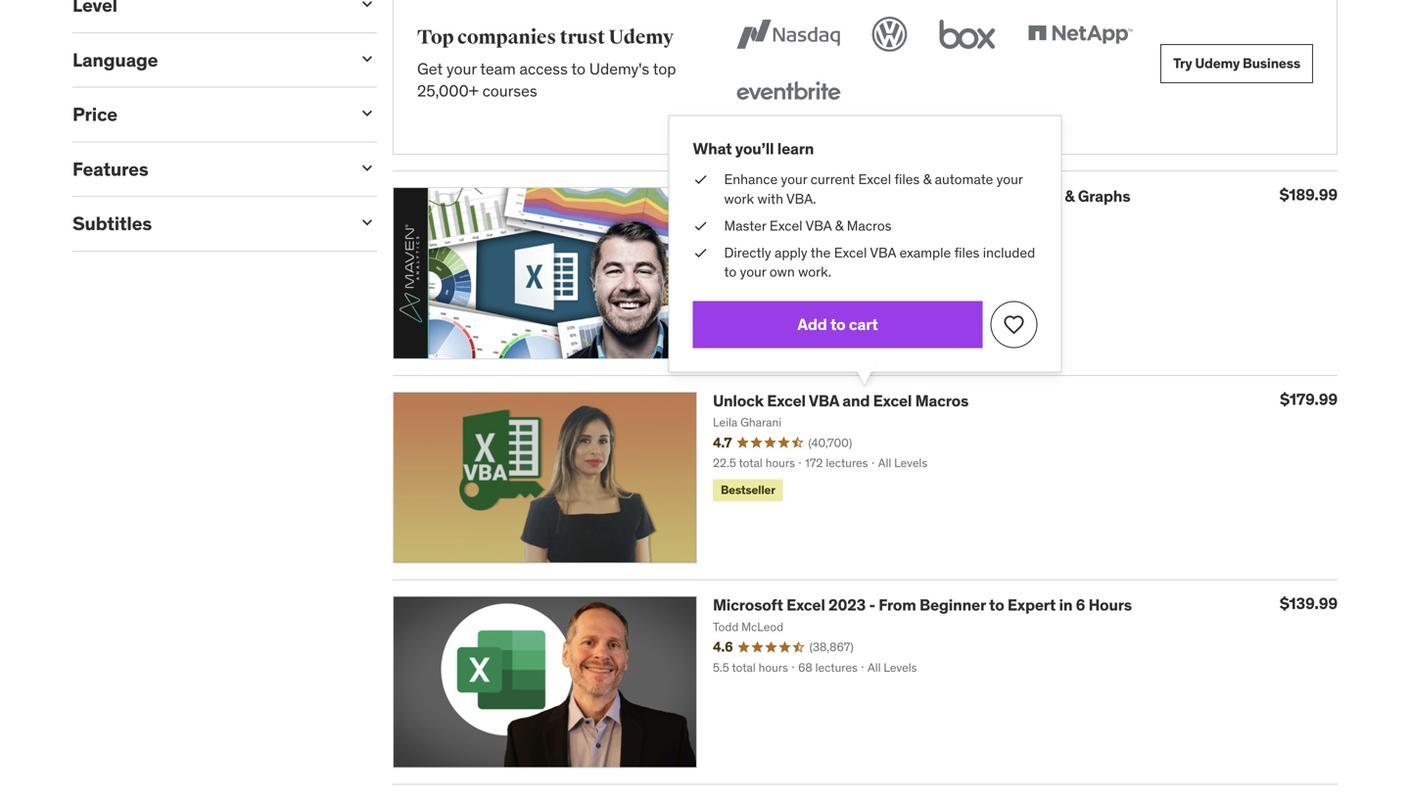 Task type: locate. For each thing, give the bounding box(es) containing it.
team
[[480, 59, 516, 79]]

files left automate
[[895, 171, 920, 188]]

0 horizontal spatial &
[[835, 217, 844, 235]]

subtitles
[[72, 212, 152, 235]]

macros down data
[[847, 217, 892, 235]]

excel up gharani
[[767, 391, 806, 411]]

leila
[[713, 415, 738, 430]]

total
[[739, 456, 763, 471]]

your inside directly apply the excel vba example files included to your own work.
[[740, 263, 767, 281]]

small image for price
[[358, 103, 377, 123]]

1 small image from the top
[[358, 0, 377, 14]]

your right automate
[[997, 171, 1023, 188]]

1 vertical spatial udemy
[[1196, 54, 1240, 72]]

xsmall image left master at the right top of page
[[693, 216, 709, 236]]

$179.99
[[1280, 389, 1338, 409]]

1 microsoft from the top
[[713, 186, 783, 206]]

business
[[1243, 54, 1301, 72]]

1 horizontal spatial files
[[955, 244, 980, 262]]

microsoft
[[713, 186, 783, 206], [713, 595, 783, 615]]

1 horizontal spatial udemy
[[1196, 54, 1240, 72]]

beginner
[[920, 595, 986, 615]]

vba left example
[[870, 244, 897, 262]]

xsmall image
[[693, 216, 709, 236], [693, 244, 709, 263]]

top
[[653, 59, 676, 79]]

files inside enhance your current excel files & automate your work with vba.
[[895, 171, 920, 188]]

0 horizontal spatial udemy
[[609, 26, 674, 50]]

1 vertical spatial files
[[955, 244, 980, 262]]

2 vertical spatial vba
[[809, 391, 839, 411]]

1 horizontal spatial &
[[923, 171, 932, 188]]

vba
[[806, 217, 832, 235], [870, 244, 897, 262], [809, 391, 839, 411]]

data
[[833, 186, 867, 206]]

0 vertical spatial macros
[[847, 217, 892, 235]]

from
[[879, 595, 917, 615]]

try
[[1174, 54, 1193, 72]]

directly
[[724, 244, 771, 262]]

your up '25,000+'
[[447, 59, 477, 79]]

expert
[[1008, 595, 1056, 615]]

small image for subtitles
[[358, 213, 377, 232]]

to left 'cart'
[[831, 315, 846, 335]]

language button
[[72, 48, 342, 71]]

& down data
[[835, 217, 844, 235]]

1 horizontal spatial macros
[[916, 391, 969, 411]]

macros
[[847, 217, 892, 235], [916, 391, 969, 411]]

work.
[[798, 263, 832, 281]]

unlock excel vba and excel macros leila gharani
[[713, 391, 969, 430]]

&
[[923, 171, 932, 188], [1065, 186, 1075, 206], [835, 217, 844, 235]]

to
[[571, 59, 586, 79], [724, 263, 737, 281], [831, 315, 846, 335], [989, 595, 1005, 615]]

vba up the
[[806, 217, 832, 235]]

udemy right try
[[1196, 54, 1240, 72]]

excel
[[859, 171, 892, 188], [971, 186, 1010, 206], [770, 217, 803, 235], [834, 244, 867, 262], [767, 391, 806, 411], [873, 391, 912, 411], [787, 595, 825, 615]]

files
[[895, 171, 920, 188], [955, 244, 980, 262]]

2 xsmall image from the top
[[693, 244, 709, 263]]

example
[[900, 244, 951, 262]]

bestseller
[[721, 482, 776, 497]]

vba inside directly apply the excel vba example files included to your own work.
[[870, 244, 897, 262]]

add
[[798, 315, 827, 335]]

language
[[72, 48, 158, 71]]

small image
[[358, 0, 377, 14], [358, 49, 377, 68], [358, 103, 377, 123]]

0 vertical spatial small image
[[358, 158, 377, 178]]

excel right the
[[834, 244, 867, 262]]

1 vertical spatial small image
[[358, 49, 377, 68]]

22.5 total hours
[[713, 456, 795, 471]]

files right example
[[955, 244, 980, 262]]

1 vertical spatial vba
[[870, 244, 897, 262]]

1 vertical spatial macros
[[916, 391, 969, 411]]

price
[[72, 103, 117, 126]]

0 vertical spatial vba
[[806, 217, 832, 235]]

1 vertical spatial microsoft
[[713, 595, 783, 615]]

1 vertical spatial xsmall image
[[693, 244, 709, 263]]

excel up apply
[[770, 217, 803, 235]]

excel left 2023
[[787, 595, 825, 615]]

0 vertical spatial small image
[[358, 0, 377, 14]]

subtitles button
[[72, 212, 342, 235]]

your
[[447, 59, 477, 79], [781, 171, 808, 188], [997, 171, 1023, 188], [740, 263, 767, 281]]

3 small image from the top
[[358, 103, 377, 123]]

excel right current
[[859, 171, 892, 188]]

0 vertical spatial xsmall image
[[693, 216, 709, 236]]

vba inside "unlock excel vba and excel macros leila gharani"
[[809, 391, 839, 411]]

1 xsmall image from the top
[[693, 216, 709, 236]]

your up vba.
[[781, 171, 808, 188]]

macros inside "unlock excel vba and excel macros leila gharani"
[[916, 391, 969, 411]]

your down directly
[[740, 263, 767, 281]]

$189.99
[[1280, 185, 1338, 205]]

hours
[[1089, 595, 1132, 615]]

udemy inside the try udemy business link
[[1196, 54, 1240, 72]]

2 microsoft from the top
[[713, 595, 783, 615]]

25,000+
[[417, 81, 479, 101]]

top
[[417, 26, 454, 50]]

2 small image from the top
[[358, 213, 377, 232]]

xsmall image
[[693, 170, 709, 189]]

0 horizontal spatial macros
[[847, 217, 892, 235]]

features
[[72, 157, 148, 181]]

all levels
[[878, 456, 928, 471]]

to inside add to cart button
[[831, 315, 846, 335]]

2 vertical spatial small image
[[358, 103, 377, 123]]

to down directly
[[724, 263, 737, 281]]

microsoft for microsoft excel: data visualization, excel charts & graphs
[[713, 186, 783, 206]]

vba for and
[[809, 391, 839, 411]]

and
[[843, 391, 870, 411]]

& left automate
[[923, 171, 932, 188]]

40700 reviews element
[[809, 435, 853, 451]]

0 vertical spatial microsoft
[[713, 186, 783, 206]]

trust
[[560, 26, 605, 50]]

add to cart button
[[693, 301, 983, 349]]

udemy up udemy's
[[609, 26, 674, 50]]

-
[[869, 595, 876, 615]]

small image
[[358, 158, 377, 178], [358, 213, 377, 232]]

macros up levels on the right bottom of the page
[[916, 391, 969, 411]]

1 vertical spatial small image
[[358, 213, 377, 232]]

vba left and
[[809, 391, 839, 411]]

& right the charts
[[1065, 186, 1075, 206]]

to down trust
[[571, 59, 586, 79]]

0 vertical spatial files
[[895, 171, 920, 188]]

0 horizontal spatial files
[[895, 171, 920, 188]]

lectures
[[826, 456, 868, 471]]

6
[[1076, 595, 1086, 615]]

0 vertical spatial udemy
[[609, 26, 674, 50]]

udemy
[[609, 26, 674, 50], [1196, 54, 1240, 72]]

xsmall image left directly
[[693, 244, 709, 263]]

2 small image from the top
[[358, 49, 377, 68]]

1 small image from the top
[[358, 158, 377, 178]]

access
[[520, 59, 568, 79]]



Task type: vqa. For each thing, say whether or not it's contained in the screenshot.
01:42
no



Task type: describe. For each thing, give the bounding box(es) containing it.
to inside top companies trust udemy get your team access to udemy's top 25,000+ courses
[[571, 59, 586, 79]]

visualization,
[[870, 186, 968, 206]]

unlock
[[713, 391, 764, 411]]

$139.99
[[1280, 594, 1338, 614]]

(40,700)
[[809, 435, 853, 450]]

try udemy business
[[1174, 54, 1301, 72]]

in
[[1059, 595, 1073, 615]]

excel:
[[787, 186, 830, 206]]

nasdaq image
[[732, 13, 845, 56]]

learn
[[778, 139, 814, 159]]

unlock excel vba and excel macros link
[[713, 391, 969, 411]]

2 horizontal spatial &
[[1065, 186, 1075, 206]]

your inside top companies trust udemy get your team access to udemy's top 25,000+ courses
[[447, 59, 477, 79]]

companies
[[458, 26, 556, 50]]

box image
[[935, 13, 1000, 56]]

cart
[[849, 315, 878, 335]]

own
[[770, 263, 795, 281]]

microsoft excel: data visualization, excel charts & graphs link
[[713, 186, 1131, 206]]

files inside directly apply the excel vba example files included to your own work.
[[955, 244, 980, 262]]

xsmall image for directly
[[693, 244, 709, 263]]

& inside enhance your current excel files & automate your work with vba.
[[923, 171, 932, 188]]

udemy's
[[590, 59, 650, 79]]

price button
[[72, 103, 342, 126]]

apply
[[775, 244, 808, 262]]

to inside directly apply the excel vba example files included to your own work.
[[724, 263, 737, 281]]

top companies trust udemy get your team access to udemy's top 25,000+ courses
[[417, 26, 676, 101]]

microsoft for microsoft excel 2023 - from beginner to expert in 6 hours
[[713, 595, 783, 615]]

small image for language
[[358, 49, 377, 68]]

wishlist image
[[1003, 313, 1026, 337]]

excel left the charts
[[971, 186, 1010, 206]]

excel inside enhance your current excel files & automate your work with vba.
[[859, 171, 892, 188]]

with
[[758, 190, 784, 208]]

vba for &
[[806, 217, 832, 235]]

the
[[811, 244, 831, 262]]

microsoft excel: data visualization, excel charts & graphs
[[713, 186, 1131, 206]]

volkswagen image
[[868, 13, 911, 56]]

172 lectures
[[805, 456, 868, 471]]

all
[[878, 456, 892, 471]]

master excel vba & macros
[[724, 217, 892, 235]]

automate
[[935, 171, 994, 188]]

try udemy business link
[[1161, 44, 1314, 83]]

current
[[811, 171, 855, 188]]

4.7
[[713, 434, 732, 451]]

what
[[693, 139, 732, 159]]

udemy inside top companies trust udemy get your team access to udemy's top 25,000+ courses
[[609, 26, 674, 50]]

xsmall image for master
[[693, 216, 709, 236]]

graphs
[[1078, 186, 1131, 206]]

included
[[983, 244, 1036, 262]]

what you'll learn
[[693, 139, 814, 159]]

get
[[417, 59, 443, 79]]

gharani
[[741, 415, 782, 430]]

levels
[[894, 456, 928, 471]]

features button
[[72, 157, 342, 181]]

172
[[805, 456, 823, 471]]

work
[[724, 190, 754, 208]]

vba.
[[787, 190, 817, 208]]

excel inside directly apply the excel vba example files included to your own work.
[[834, 244, 867, 262]]

microsoft excel 2023 - from beginner to expert in 6 hours
[[713, 595, 1132, 615]]

you'll
[[735, 139, 774, 159]]

add to cart
[[798, 315, 878, 335]]

to left expert
[[989, 595, 1005, 615]]

netapp image
[[1024, 13, 1137, 56]]

master
[[724, 217, 767, 235]]

excel right and
[[873, 391, 912, 411]]

courses
[[483, 81, 537, 101]]

microsoft excel 2023 - from beginner to expert in 6 hours link
[[713, 595, 1132, 615]]

directly apply the excel vba example files included to your own work.
[[724, 244, 1036, 281]]

22.5
[[713, 456, 736, 471]]

eventbrite image
[[732, 71, 845, 115]]

enhance
[[724, 171, 778, 188]]

small image for features
[[358, 158, 377, 178]]

hours
[[766, 456, 795, 471]]

2023
[[829, 595, 866, 615]]

enhance your current excel files & automate your work with vba.
[[724, 171, 1023, 208]]

charts
[[1013, 186, 1062, 206]]



